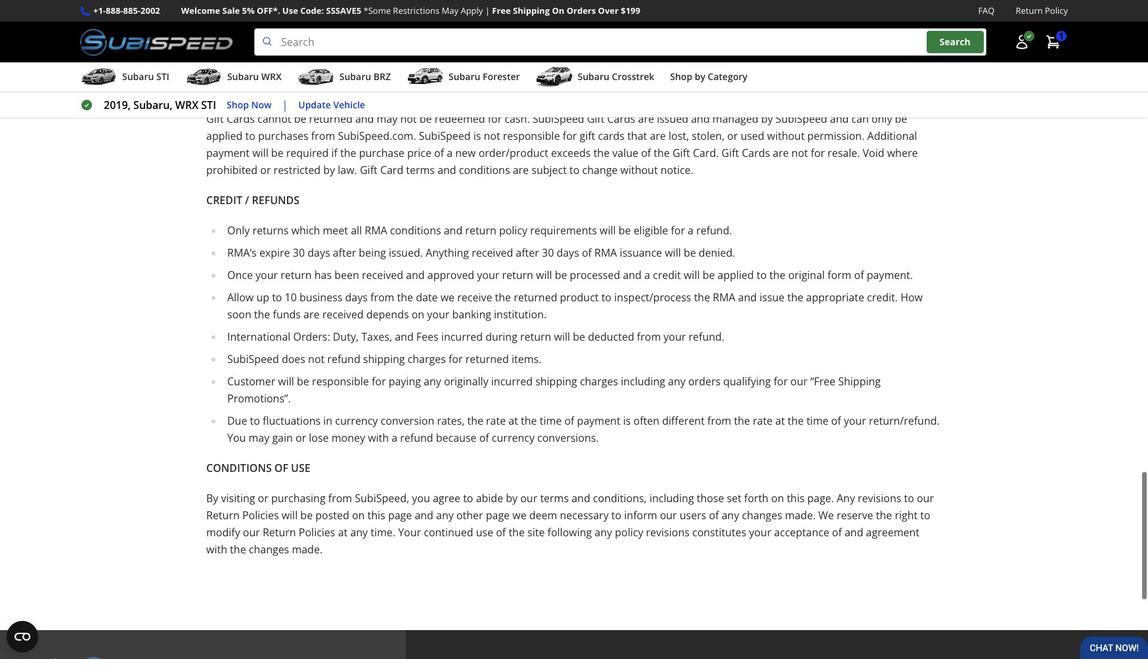 Task type: describe. For each thing, give the bounding box(es) containing it.
applied inside gift cards cannot be returned and may not be redeemed for cash. subispeed gift cards are issued and managed by subispeed and can only be applied to purchases from subispeed.com. subispeed is not responsible for gift cards that are lost, stolen, or used without permission. additional payment will be required if the purchase price of a new order/product exceeds the value of the gift card. gift cards are not for resale. void where prohibited or restricted by law. gift card terms and conditions are subject to change without notice.
[[206, 129, 243, 143]]

orders
[[567, 5, 596, 16]]

our inside customer will be responsible for paying any originally incurred shipping charges including any orders qualifying for our "free shipping promotions".
[[791, 374, 808, 389]]

be right only
[[895, 112, 907, 126]]

1 button
[[1039, 29, 1068, 55]]

deducted
[[588, 330, 634, 344]]

lost,
[[669, 129, 689, 143]]

reserve
[[837, 508, 873, 523]]

of down those
[[709, 508, 719, 523]]

0 horizontal spatial cards
[[227, 112, 255, 126]]

the inside subispeed also sells unique or custom made to order items that are often considered special order items. these items are ordered on a case-by-case basis. consequently, custom, made to order or special-order items are not eligible for returns or exchanges. the buyer assumes responsibility that the items ordered to fit their needs.
[[924, 34, 940, 49]]

purchasing
[[271, 491, 326, 506]]

responsible inside gift cards cannot be returned and may not be redeemed for cash. subispeed gift cards are issued and managed by subispeed and can only be applied to purchases from subispeed.com. subispeed is not responsible for gift cards that are lost, stolen, or used without permission. additional payment will be required if the purchase price of a new order/product exceeds the value of the gift card. gift cards are not for resale. void where prohibited or restricted by law. gift card terms and conditions are subject to change without notice.
[[503, 129, 560, 143]]

1 horizontal spatial cards
[[607, 112, 635, 126]]

refunds
[[252, 193, 300, 208]]

to right right
[[920, 508, 930, 523]]

shipping inside customer will be responsible for paying any originally incurred shipping charges including any orders qualifying for our "free shipping promotions".
[[838, 374, 881, 389]]

and up permission.
[[830, 112, 849, 126]]

for up exceeds
[[563, 129, 577, 143]]

2 after from the left
[[516, 246, 539, 260]]

for left cash.
[[488, 112, 502, 126]]

those
[[697, 491, 724, 506]]

0 horizontal spatial |
[[282, 98, 288, 112]]

of up processed
[[582, 246, 592, 260]]

1 time from the left
[[540, 414, 562, 428]]

and up "from subispeed.com."
[[355, 112, 374, 126]]

and left fees
[[395, 330, 414, 344]]

and down issuance
[[623, 268, 642, 283]]

0 horizontal spatial days
[[308, 246, 330, 260]]

issued
[[657, 112, 688, 126]]

1 horizontal spatial at
[[509, 414, 518, 428]]

be down purchases
[[271, 146, 283, 160]]

return down institution.
[[520, 330, 551, 344]]

once your return has been received and approved your return will be processed and a credit will be applied to the original form of payment.
[[227, 268, 913, 283]]

users
[[680, 508, 706, 523]]

orders:
[[293, 330, 330, 344]]

sti inside dropdown button
[[156, 70, 169, 83]]

gift right law.
[[360, 163, 377, 177]]

page.
[[807, 491, 834, 506]]

your inside due to fluctuations in currency conversion rates, the rate at the time of payment is often different from the rate at the time of your return/refund. you may gain or lose money with a refund because of currency conversions.
[[844, 414, 866, 428]]

gift down giftcard at the top of page
[[206, 112, 224, 126]]

shipping inside customer will be responsible for paying any originally incurred shipping charges including any orders qualifying for our "free shipping promotions".
[[535, 374, 577, 389]]

+1-888-885-2002 link
[[93, 4, 160, 18]]

subispeed inside subispeed also sells unique or custom made to order items that are often considered special order items. these items are ordered on a case-by-case basis. consequently, custom, made to order or special-order items are not eligible for returns or exchanges. the buyer assumes responsibility that the items ordered to fit their needs.
[[206, 17, 258, 32]]

inspect/process
[[614, 290, 691, 305]]

sssave5
[[326, 5, 361, 16]]

originally
[[444, 374, 488, 389]]

and down you
[[415, 508, 433, 523]]

1 vertical spatial return
[[206, 508, 240, 523]]

0 horizontal spatial policy
[[499, 223, 527, 238]]

0 vertical spatial refund
[[327, 352, 360, 367]]

often inside subispeed also sells unique or custom made to order items that are often considered special order items. these items are ordered on a case-by-case basis. consequently, custom, made to order or special-order items are not eligible for returns or exchanges. the buyer assumes responsibility that the items ordered to fit their needs.
[[541, 17, 567, 32]]

only returns which meet all rma conditions and return policy requirements will be eligible for a refund.
[[227, 223, 732, 238]]

1 vertical spatial changes
[[249, 543, 289, 557]]

0 vertical spatial changes
[[742, 508, 782, 523]]

to down exceeds
[[569, 163, 580, 177]]

for right qualifying
[[774, 374, 788, 389]]

conditions,
[[593, 491, 647, 506]]

to down shop now link on the left top
[[245, 129, 255, 143]]

any down set
[[722, 508, 739, 523]]

2019,
[[104, 98, 131, 112]]

terms inside gift cards cannot be returned and may not be redeemed for cash. subispeed gift cards are issued and managed by subispeed and can only be applied to purchases from subispeed.com. subispeed is not responsible for gift cards that are lost, stolen, or used without permission. additional payment will be required if the purchase price of a new order/product exceeds the value of the gift card. gift cards are not for resale. void where prohibited or restricted by law. gift card terms and conditions are subject to change without notice.
[[406, 163, 435, 177]]

or left restricted
[[260, 163, 271, 177]]

gift right card.
[[722, 146, 739, 160]]

2 rate from the left
[[753, 414, 773, 428]]

be left "redeemed"
[[420, 112, 432, 126]]

be down allow up to 10 business days from the date we receive the returned product to inspect/process the rma and issue the appropriate credit. how soon the funds are received depends on your banking institution.
[[573, 330, 585, 344]]

and down the issued.
[[406, 268, 425, 283]]

faq
[[978, 5, 995, 16]]

acceptance
[[774, 526, 829, 540]]

shop by category
[[670, 70, 747, 83]]

subaru for subaru brz
[[339, 70, 371, 83]]

1 vertical spatial items.
[[512, 352, 541, 367]]

1 30 from the left
[[293, 246, 305, 260]]

exceeds
[[551, 146, 591, 160]]

1 horizontal spatial rma
[[594, 246, 617, 260]]

any right paying
[[424, 374, 441, 389]]

will right requirements
[[600, 223, 616, 238]]

1 vertical spatial applied
[[718, 268, 754, 283]]

of right because
[[479, 431, 489, 445]]

received inside allow up to 10 business days from the date we receive the returned product to inspect/process the rma and issue the appropriate credit. how soon the funds are received depends on your banking institution.
[[322, 307, 364, 322]]

returned inside gift cards cannot be returned and may not be redeemed for cash. subispeed gift cards are issued and managed by subispeed and can only be applied to purchases from subispeed.com. subispeed is not responsible for gift cards that are lost, stolen, or used without permission. additional payment will be required if the purchase price of a new order/product exceeds the value of the gift card. gift cards are not for resale. void where prohibited or restricted by law. gift card terms and conditions are subject to change without notice.
[[309, 112, 353, 126]]

on
[[552, 5, 564, 16]]

of right value
[[641, 146, 651, 160]]

gift up the gift
[[587, 112, 605, 126]]

and up necessary
[[572, 491, 590, 506]]

return up institution.
[[502, 268, 533, 283]]

from inside 'by visiting or purchasing from subispeed, you agree to abide by our terms and conditions, including those set forth on this page. any revisions to our return policies will be posted on this page and any other page we deem necessary to inform our users of any changes made. we reserve the right to modify our return policies at any time. your continued use of the site following any policy revisions constitutes your acceptance of and agreement with the changes made.'
[[328, 491, 352, 506]]

0 horizontal spatial shipping
[[363, 352, 405, 367]]

additional
[[867, 129, 917, 143]]

processed
[[570, 268, 620, 283]]

order down may
[[440, 17, 467, 32]]

permission.
[[807, 129, 865, 143]]

a subaru wrx thumbnail image image
[[185, 67, 222, 87]]

your down rma's expire 30 days after being issued. anything received after 30 days of rma issuance will be denied. on the top
[[477, 268, 499, 283]]

to left the fit
[[278, 51, 288, 66]]

and up stolen,
[[691, 112, 710, 126]]

orders
[[688, 374, 721, 389]]

on inside subispeed also sells unique or custom made to order items that are often considered special order items. these items are ordered on a case-by-case basis. consequently, custom, made to order or special-order items are not eligible for returns or exchanges. the buyer assumes responsibility that the items ordered to fit their needs.
[[848, 17, 861, 32]]

subispeed up customer
[[227, 352, 279, 367]]

any down necessary
[[595, 526, 612, 540]]

refund inside due to fluctuations in currency conversion rates, the rate at the time of payment is often different from the rate at the time of your return/refund. you may gain or lose money with a refund because of currency conversions.
[[400, 431, 433, 445]]

gift down lost,
[[673, 146, 690, 160]]

unique
[[307, 17, 342, 32]]

0 vertical spatial charges
[[408, 352, 446, 367]]

if
[[331, 146, 337, 160]]

of right form
[[854, 268, 864, 283]]

these
[[726, 17, 755, 32]]

order/product
[[479, 146, 548, 160]]

and down new
[[438, 163, 456, 177]]

your down 'inspect/process'
[[664, 330, 686, 344]]

conditions inside gift cards cannot be returned and may not be redeemed for cash. subispeed gift cards are issued and managed by subispeed and can only be applied to purchases from subispeed.com. subispeed is not responsible for gift cards that are lost, stolen, or used without permission. additional payment will be required if the purchase price of a new order/product exceeds the value of the gift card. gift cards are not for resale. void where prohibited or restricted by law. gift card terms and conditions are subject to change without notice.
[[459, 163, 510, 177]]

banking
[[452, 307, 491, 322]]

for down permission.
[[811, 146, 825, 160]]

1 vertical spatial received
[[362, 268, 403, 283]]

fees
[[416, 330, 439, 344]]

2 subispeed logo image from the top
[[80, 657, 233, 659]]

allow up to 10 business days from the date we receive the returned product to inspect/process the rma and issue the appropriate credit. how soon the funds are received depends on your banking institution.
[[227, 290, 923, 322]]

crosstrek
[[612, 70, 654, 83]]

return policy link
[[1016, 4, 1068, 18]]

or inside due to fluctuations in currency conversion rates, the rate at the time of payment is often different from the rate at the time of your return/refund. you may gain or lose money with a refund because of currency conversions.
[[296, 431, 306, 445]]

rma's
[[227, 246, 257, 260]]

eligible inside subispeed also sells unique or custom made to order items that are often considered special order items. these items are ordered on a case-by-case basis. consequently, custom, made to order or special-order items are not eligible for returns or exchanges. the buyer assumes responsibility that the items ordered to fit their needs.
[[572, 34, 607, 49]]

charges inside customer will be responsible for paying any originally incurred shipping charges including any orders qualifying for our "free shipping promotions".
[[580, 374, 618, 389]]

not down orders:
[[308, 352, 325, 367]]

a inside gift cards cannot be returned and may not be redeemed for cash. subispeed gift cards are issued and managed by subispeed and can only be applied to purchases from subispeed.com. subispeed is not responsible for gift cards that are lost, stolen, or used without permission. additional payment will be required if the purchase price of a new order/product exceeds the value of the gift card. gift cards are not for resale. void where prohibited or restricted by law. gift card terms and conditions are subject to change without notice.
[[447, 146, 453, 160]]

abide
[[476, 491, 503, 506]]

or left special- on the left top of the page
[[424, 34, 435, 49]]

our right modify
[[243, 526, 260, 540]]

+1-888-885-2002
[[93, 5, 160, 16]]

for down subispeed does not refund shipping charges for returned items.
[[372, 374, 386, 389]]

will right credit at the top right of page
[[684, 268, 700, 283]]

0 horizontal spatial made.
[[292, 543, 323, 557]]

to down restrictions
[[427, 17, 437, 32]]

set
[[727, 491, 742, 506]]

subaru crosstrek
[[578, 70, 654, 83]]

your inside 'by visiting or purchasing from subispeed, you agree to abide by our terms and conditions, including those set forth on this page. any revisions to our return policies will be posted on this page and any other page we deem necessary to inform our users of any changes made. we reserve the right to modify our return policies at any time. your continued use of the site following any policy revisions constitutes your acceptance of and agreement with the changes made.'
[[749, 526, 771, 540]]

different
[[662, 414, 705, 428]]

special
[[627, 17, 660, 32]]

resale.
[[828, 146, 860, 160]]

0 horizontal spatial without
[[620, 163, 658, 177]]

gift
[[580, 129, 595, 143]]

any down agree
[[436, 508, 454, 523]]

1 vertical spatial wrx
[[175, 98, 198, 112]]

of down the we
[[832, 526, 842, 540]]

forth
[[744, 491, 769, 506]]

of right 'price'
[[434, 146, 444, 160]]

to inside due to fluctuations in currency conversion rates, the rate at the time of payment is often different from the rate at the time of your return/refund. you may gain or lose money with a refund because of currency conversions.
[[250, 414, 260, 428]]

888-
[[106, 5, 123, 16]]

notice.
[[661, 163, 693, 177]]

our up deem
[[520, 491, 537, 506]]

with inside 'by visiting or purchasing from subispeed, you agree to abide by our terms and conditions, including those set forth on this page. any revisions to our return policies will be posted on this page and any other page we deem necessary to inform our users of any changes made. we reserve the right to modify our return policies at any time. your continued use of the site following any policy revisions constitutes your acceptance of and agreement with the changes made.'
[[206, 543, 227, 557]]

to down custom
[[382, 34, 392, 49]]

to down processed
[[601, 290, 611, 305]]

a subaru sti thumbnail image image
[[80, 67, 117, 87]]

wrx inside dropdown button
[[261, 70, 282, 83]]

price
[[407, 146, 431, 160]]

subaru for subaru forester
[[449, 70, 480, 83]]

0 horizontal spatial conditions
[[390, 223, 441, 238]]

not up 'price'
[[400, 112, 417, 126]]

other
[[456, 508, 483, 523]]

to down the "conditions,"
[[611, 508, 621, 523]]

vehicle
[[333, 98, 365, 111]]

2 horizontal spatial days
[[557, 246, 579, 260]]

subaru crosstrek button
[[536, 65, 654, 91]]

or down managed
[[727, 129, 738, 143]]

1 horizontal spatial this
[[787, 491, 805, 506]]

be up 'product'
[[555, 268, 567, 283]]

items. inside subispeed also sells unique or custom made to order items that are often considered special order items. these items are ordered on a case-by-case basis. consequently, custom, made to order or special-order items are not eligible for returns or exchanges. the buyer assumes responsibility that the items ordered to fit their needs.
[[693, 17, 723, 32]]

returns inside subispeed also sells unique or custom made to order items that are often considered special order items. these items are ordered on a case-by-case basis. consequently, custom, made to order or special-order items are not eligible for returns or exchanges. the buyer assumes responsibility that the items ordered to fit their needs.
[[627, 34, 663, 49]]

1 rate from the left
[[486, 414, 506, 428]]

or down sssave5
[[344, 17, 355, 32]]

responsible inside customer will be responsible for paying any originally incurred shipping charges including any orders qualifying for our "free shipping promotions".
[[312, 374, 369, 389]]

0 horizontal spatial returns
[[253, 223, 289, 238]]

0 vertical spatial policies
[[242, 508, 279, 523]]

to left 10
[[272, 290, 282, 305]]

expire
[[259, 246, 290, 260]]

for up originally
[[449, 352, 463, 367]]

buyer
[[757, 34, 785, 49]]

subaru sti
[[122, 70, 169, 83]]

void
[[863, 146, 884, 160]]

items up the buyer
[[757, 17, 784, 32]]

including inside 'by visiting or purchasing from subispeed, you agree to abide by our terms and conditions, including those set forth on this page. any revisions to our return policies will be posted on this page and any other page we deem necessary to inform our users of any changes made. we reserve the right to modify our return policies at any time. your continued use of the site following any policy revisions constitutes your acceptance of and agreement with the changes made.'
[[650, 491, 694, 506]]

order down free at left top
[[475, 34, 502, 49]]

subaru,
[[133, 98, 173, 112]]

by-
[[897, 17, 913, 32]]

gain
[[272, 431, 293, 445]]

and inside allow up to 10 business days from the date we receive the returned product to inspect/process the rma and issue the appropriate credit. how soon the funds are received depends on your banking institution.
[[738, 290, 757, 305]]

1 horizontal spatial ordered
[[806, 17, 845, 32]]

for up credit at the top right of page
[[671, 223, 685, 238]]

0 vertical spatial return
[[1016, 5, 1043, 16]]

credit
[[653, 268, 681, 283]]

be up issuance
[[619, 223, 631, 238]]

where
[[887, 146, 918, 160]]

2 vertical spatial returned
[[465, 352, 509, 367]]

0 vertical spatial made
[[397, 17, 424, 32]]

necessary
[[560, 508, 609, 523]]

order down welcome sale 5% off*. use code: sssave5 *some restrictions may apply | free shipping on orders over $199
[[394, 34, 422, 49]]

on right forth
[[771, 491, 784, 506]]

subispeed up the gift
[[532, 112, 584, 126]]

with inside due to fluctuations in currency conversion rates, the rate at the time of payment is often different from the rate at the time of your return/refund. you may gain or lose money with a refund because of currency conversions.
[[368, 431, 389, 445]]

or inside 'by visiting or purchasing from subispeed, you agree to abide by our terms and conditions, including those set forth on this page. any revisions to our return policies will be posted on this page and any other page we deem necessary to inform our users of any changes made. we reserve the right to modify our return policies at any time. your continued use of the site following any policy revisions constitutes your acceptance of and agreement with the changes made.'
[[258, 491, 268, 506]]

any left orders
[[668, 374, 686, 389]]

meet
[[323, 223, 348, 238]]

only
[[227, 223, 250, 238]]

be down denied.
[[703, 268, 715, 283]]

anything
[[426, 246, 469, 260]]

1 vertical spatial ordered
[[236, 51, 276, 66]]

by up used
[[761, 112, 773, 126]]

due
[[227, 414, 247, 428]]

2 horizontal spatial at
[[775, 414, 785, 428]]

and up anything at the top of the page
[[444, 223, 463, 238]]

your
[[398, 526, 421, 540]]

1 horizontal spatial policies
[[299, 526, 335, 540]]

taxes,
[[361, 330, 392, 344]]

1 vertical spatial revisions
[[646, 526, 690, 540]]

to up other
[[463, 491, 473, 506]]

may inside due to fluctuations in currency conversion rates, the rate at the time of payment is often different from the rate at the time of your return/refund. you may gain or lose money with a refund because of currency conversions.
[[249, 431, 269, 445]]

that inside gift cards cannot be returned and may not be redeemed for cash. subispeed gift cards are issued and managed by subispeed and can only be applied to purchases from subispeed.com. subispeed is not responsible for gift cards that are lost, stolen, or used without permission. additional payment will be required if the purchase price of a new order/product exceeds the value of the gift card. gift cards are not for resale. void where prohibited or restricted by law. gift card terms and conditions are subject to change without notice.
[[627, 129, 647, 143]]

of up conversions. in the bottom of the page
[[564, 414, 574, 428]]

including inside customer will be responsible for paying any originally incurred shipping charges including any orders qualifying for our "free shipping promotions".
[[621, 374, 665, 389]]

will down allow up to 10 business days from the date we receive the returned product to inspect/process the rma and issue the appropriate credit. how soon the funds are received depends on your banking institution.
[[554, 330, 570, 344]]

site
[[527, 526, 545, 540]]

not down permission.
[[792, 146, 808, 160]]

to up right
[[904, 491, 914, 506]]

order right special
[[663, 17, 690, 32]]

not up "order/product"
[[484, 129, 500, 143]]

return/refund.
[[869, 414, 940, 428]]

1 after from the left
[[333, 246, 356, 260]]

returned inside allow up to 10 business days from the date we receive the returned product to inspect/process the rma and issue the appropriate credit. how soon the funds are received depends on your banking institution.
[[514, 290, 557, 305]]

0 vertical spatial refund.
[[696, 223, 732, 238]]

paying
[[389, 374, 421, 389]]

2 horizontal spatial cards
[[742, 146, 770, 160]]

1 page from the left
[[388, 508, 412, 523]]

will inside gift cards cannot be returned and may not be redeemed for cash. subispeed gift cards are issued and managed by subispeed and can only be applied to purchases from subispeed.com. subispeed is not responsible for gift cards that are lost, stolen, or used without permission. additional payment will be required if the purchase price of a new order/product exceeds the value of the gift card. gift cards are not for resale. void where prohibited or restricted by law. gift card terms and conditions are subject to change without notice.
[[252, 146, 268, 160]]

required
[[286, 146, 329, 160]]

of right the use at left bottom
[[496, 526, 506, 540]]

subaru for subaru sti
[[122, 70, 154, 83]]

qualifying
[[723, 374, 771, 389]]

0 vertical spatial without
[[767, 129, 805, 143]]

customer will be responsible for paying any originally incurred shipping charges including any orders qualifying for our "free shipping promotions".
[[227, 374, 881, 406]]

be inside 'by visiting or purchasing from subispeed, you agree to abide by our terms and conditions, including those set forth on this page. any revisions to our return policies will be posted on this page and any other page we deem necessary to inform our users of any changes made. we reserve the right to modify our return policies at any time. your continued use of the site following any policy revisions constitutes your acceptance of and agreement with the changes made.'
[[300, 508, 313, 523]]

1 vertical spatial made
[[351, 34, 379, 49]]

1 vertical spatial that
[[902, 34, 922, 49]]

only
[[872, 112, 892, 126]]

of
[[274, 461, 288, 476]]

by visiting or purchasing from subispeed, you agree to abide by our terms and conditions, including those set forth on this page. any revisions to our return policies will be posted on this page and any other page we deem necessary to inform our users of any changes made. we reserve the right to modify our return policies at any time. your continued use of the site following any policy revisions constitutes your acceptance of and agreement with the changes made.
[[206, 491, 934, 557]]

return up 10
[[281, 268, 312, 283]]

0 horizontal spatial incurred
[[441, 330, 483, 344]]

incurred inside customer will be responsible for paying any originally incurred shipping charges including any orders qualifying for our "free shipping promotions".
[[491, 374, 533, 389]]

a inside subispeed also sells unique or custom made to order items that are often considered special order items. these items are ordered on a case-by-case basis. consequently, custom, made to order or special-order items are not eligible for returns or exchanges. the buyer assumes responsibility that the items ordered to fit their needs.
[[864, 17, 870, 32]]



Task type: locate. For each thing, give the bounding box(es) containing it.
0 vertical spatial made.
[[785, 508, 816, 523]]

a subaru forester thumbnail image image
[[407, 67, 443, 87]]

days down been
[[345, 290, 368, 305]]

be down does
[[297, 374, 309, 389]]

1 vertical spatial eligible
[[634, 223, 668, 238]]

be down purchasing
[[300, 508, 313, 523]]

days inside allow up to 10 business days from the date we receive the returned product to inspect/process the rma and issue the appropriate credit. how soon the funds are received depends on your banking institution.
[[345, 290, 368, 305]]

0 vertical spatial we
[[441, 290, 455, 305]]

0 horizontal spatial with
[[206, 543, 227, 557]]

a left credit at the top right of page
[[644, 268, 650, 283]]

2 vertical spatial that
[[627, 129, 647, 143]]

1
[[1059, 30, 1064, 42]]

policy
[[499, 223, 527, 238], [615, 526, 643, 540]]

subispeed down the sale
[[206, 17, 258, 32]]

deem
[[529, 508, 557, 523]]

1 vertical spatial shop
[[227, 98, 249, 111]]

terms
[[406, 163, 435, 177], [540, 491, 569, 506]]

policy inside 'by visiting or purchasing from subispeed, you agree to abide by our terms and conditions, including those set forth on this page. any revisions to our return policies will be posted on this page and any other page we deem necessary to inform our users of any changes made. we reserve the right to modify our return policies at any time. your continued use of the site following any policy revisions constitutes your acceptance of and agreement with the changes made.'
[[615, 526, 643, 540]]

30 down which
[[293, 246, 305, 260]]

use
[[282, 5, 298, 16]]

1 horizontal spatial time
[[806, 414, 829, 428]]

rma inside allow up to 10 business days from the date we receive the returned product to inspect/process the rma and issue the appropriate credit. how soon the funds are received depends on your banking institution.
[[713, 290, 735, 305]]

basis.
[[206, 34, 234, 49]]

1 vertical spatial charges
[[580, 374, 618, 389]]

1 horizontal spatial that
[[627, 129, 647, 143]]

1 horizontal spatial with
[[368, 431, 389, 445]]

0 vertical spatial shipping
[[513, 5, 550, 16]]

purchases
[[258, 129, 309, 143]]

payment inside due to fluctuations in currency conversion rates, the rate at the time of payment is often different from the rate at the time of your return/refund. you may gain or lose money with a refund because of currency conversions.
[[577, 414, 620, 428]]

by down 'if'
[[323, 163, 335, 177]]

from right different
[[707, 414, 731, 428]]

1 horizontal spatial rate
[[753, 414, 773, 428]]

conversions.
[[537, 431, 599, 445]]

update vehicle button
[[298, 98, 365, 113]]

on down date
[[412, 307, 424, 322]]

that down by-
[[902, 34, 922, 49]]

at
[[509, 414, 518, 428], [775, 414, 785, 428], [338, 526, 348, 540]]

return left policy
[[1016, 5, 1043, 16]]

revisions down users
[[646, 526, 690, 540]]

allow
[[227, 290, 254, 305]]

2 page from the left
[[486, 508, 510, 523]]

product
[[560, 290, 599, 305]]

1 horizontal spatial page
[[486, 508, 510, 523]]

1 vertical spatial made.
[[292, 543, 323, 557]]

in
[[323, 414, 332, 428]]

including
[[621, 374, 665, 389], [650, 491, 694, 506]]

after up been
[[333, 246, 356, 260]]

1 horizontal spatial made
[[397, 17, 424, 32]]

sti up 2019, subaru, wrx sti
[[156, 70, 169, 83]]

0 horizontal spatial shop
[[227, 98, 249, 111]]

not inside subispeed also sells unique or custom made to order items that are often considered special order items. these items are ordered on a case-by-case basis. consequently, custom, made to order or special-order items are not eligible for returns or exchanges. the buyer assumes responsibility that the items ordered to fit their needs.
[[553, 34, 570, 49]]

1 subispeed logo image from the top
[[80, 28, 233, 56]]

1 vertical spatial rma
[[594, 246, 617, 260]]

1 vertical spatial refund.
[[689, 330, 724, 344]]

subaru sti button
[[80, 65, 169, 91]]

a up responsibility
[[864, 17, 870, 32]]

without right used
[[767, 129, 805, 143]]

agree
[[433, 491, 460, 506]]

a down "notice."
[[688, 223, 694, 238]]

used
[[741, 129, 764, 143]]

0 horizontal spatial page
[[388, 508, 412, 523]]

made down custom
[[351, 34, 379, 49]]

0 vertical spatial shop
[[670, 70, 692, 83]]

faq link
[[978, 4, 995, 18]]

by
[[206, 491, 218, 506]]

with
[[368, 431, 389, 445], [206, 543, 227, 557]]

1 vertical spatial may
[[249, 431, 269, 445]]

subispeed logo image
[[80, 28, 233, 56], [80, 657, 233, 659]]

shop now
[[227, 98, 272, 111]]

button image
[[1014, 34, 1030, 50]]

card.
[[693, 146, 719, 160]]

terms down 'price'
[[406, 163, 435, 177]]

0 vertical spatial responsible
[[503, 129, 560, 143]]

1 vertical spatial sti
[[201, 98, 216, 112]]

refund. up orders
[[689, 330, 724, 344]]

0 horizontal spatial 30
[[293, 246, 305, 260]]

2 subaru from the left
[[227, 70, 259, 83]]

a down conversion on the left bottom of the page
[[392, 431, 397, 445]]

business
[[300, 290, 342, 305]]

and down reserve
[[845, 526, 863, 540]]

open widget image
[[7, 621, 38, 653]]

cash.
[[505, 112, 530, 126]]

apply
[[461, 5, 483, 16]]

conditions up the issued.
[[390, 223, 441, 238]]

lose
[[309, 431, 329, 445]]

will up allow up to 10 business days from the date we receive the returned product to inspect/process the rma and issue the appropriate credit. how soon the funds are received depends on your banking institution.
[[536, 268, 552, 283]]

0 vertical spatial ordered
[[806, 17, 845, 32]]

0 vertical spatial received
[[472, 246, 513, 260]]

we left deem
[[512, 508, 527, 523]]

funds
[[273, 307, 301, 322]]

shipping
[[513, 5, 550, 16], [838, 374, 881, 389]]

0 vertical spatial revisions
[[858, 491, 901, 506]]

be inside customer will be responsible for paying any originally incurred shipping charges including any orders qualifying for our "free shipping promotions".
[[297, 374, 309, 389]]

any
[[424, 374, 441, 389], [668, 374, 686, 389], [436, 508, 454, 523], [722, 508, 739, 523], [350, 526, 368, 540], [595, 526, 612, 540]]

items down basis.
[[206, 51, 233, 66]]

prohibited
[[206, 163, 258, 177]]

shop by category button
[[670, 65, 747, 91]]

0 horizontal spatial sti
[[156, 70, 169, 83]]

incurred
[[441, 330, 483, 344], [491, 374, 533, 389]]

received down the 'being'
[[362, 268, 403, 283]]

1 horizontal spatial shipping
[[838, 374, 881, 389]]

1 vertical spatial shipping
[[838, 374, 881, 389]]

1 vertical spatial incurred
[[491, 374, 533, 389]]

shop inside dropdown button
[[670, 70, 692, 83]]

subispeed up permission.
[[776, 112, 827, 126]]

0 vertical spatial subispeed logo image
[[80, 28, 233, 56]]

also
[[261, 17, 281, 32]]

subaru for subaru crosstrek
[[578, 70, 609, 83]]

rma right 'all'
[[365, 223, 387, 238]]

1 horizontal spatial returned
[[465, 352, 509, 367]]

policies down posted
[[299, 526, 335, 540]]

duty,
[[333, 330, 359, 344]]

to up the issue
[[757, 268, 767, 283]]

consequently,
[[237, 34, 307, 49]]

returned down the international orders: duty, taxes, and fees incurred during return will be deducted from your refund.
[[465, 352, 509, 367]]

days up has
[[308, 246, 330, 260]]

subaru inside dropdown button
[[339, 70, 371, 83]]

restricted
[[274, 163, 321, 177]]

soon
[[227, 307, 251, 322]]

will down purchases
[[252, 146, 268, 160]]

shipping down taxes,
[[363, 352, 405, 367]]

will inside customer will be responsible for paying any originally incurred shipping charges including any orders qualifying for our "free shipping promotions".
[[278, 374, 294, 389]]

1 vertical spatial payment
[[577, 414, 620, 428]]

0 vertical spatial including
[[621, 374, 665, 389]]

1 horizontal spatial conditions
[[459, 163, 510, 177]]

0 horizontal spatial this
[[368, 508, 385, 523]]

for inside subispeed also sells unique or custom made to order items that are often considered special order items. these items are ordered on a case-by-case basis. consequently, custom, made to order or special-order items are not eligible for returns or exchanges. the buyer assumes responsibility that the items ordered to fit their needs.
[[610, 34, 624, 49]]

how
[[901, 290, 923, 305]]

0 vertical spatial conditions
[[459, 163, 510, 177]]

sale
[[222, 5, 240, 16]]

1 horizontal spatial sti
[[201, 98, 216, 112]]

1 vertical spatial refund
[[400, 431, 433, 445]]

1 vertical spatial is
[[623, 414, 631, 428]]

1 subaru from the left
[[122, 70, 154, 83]]

4 subaru from the left
[[449, 70, 480, 83]]

0 vertical spatial sti
[[156, 70, 169, 83]]

often inside due to fluctuations in currency conversion rates, the rate at the time of payment is often different from the rate at the time of your return/refund. you may gain or lose money with a refund because of currency conversions.
[[634, 414, 660, 428]]

we inside 'by visiting or purchasing from subispeed, you agree to abide by our terms and conditions, including those set forth on this page. any revisions to our return policies will be posted on this page and any other page we deem necessary to inform our users of any changes made. we reserve the right to modify our return policies at any time. your continued use of the site following any policy revisions constitutes your acceptance of and agreement with the changes made.'
[[512, 508, 527, 523]]

subaru down special- on the left top of the page
[[449, 70, 480, 83]]

2 vertical spatial received
[[322, 307, 364, 322]]

2 horizontal spatial return
[[1016, 5, 1043, 16]]

is left different
[[623, 414, 631, 428]]

update vehicle
[[298, 98, 365, 111]]

0 horizontal spatial ordered
[[236, 51, 276, 66]]

fit
[[291, 51, 301, 66]]

1 vertical spatial conditions
[[390, 223, 441, 238]]

appropriate
[[806, 290, 864, 305]]

during
[[485, 330, 517, 344]]

return down purchasing
[[263, 526, 296, 540]]

returns down special
[[627, 34, 663, 49]]

your inside allow up to 10 business days from the date we receive the returned product to inspect/process the rma and issue the appropriate credit. how soon the funds are received depends on your banking institution.
[[427, 307, 449, 322]]

2 time from the left
[[806, 414, 829, 428]]

by inside 'by visiting or purchasing from subispeed, you agree to abide by our terms and conditions, including those set forth on this page. any revisions to our return policies will be posted on this page and any other page we deem necessary to inform our users of any changes made. we reserve the right to modify our return policies at any time. your continued use of the site following any policy revisions constitutes your acceptance of and agreement with the changes made.'
[[506, 491, 518, 506]]

a inside due to fluctuations in currency conversion rates, the rate at the time of payment is often different from the rate at the time of your return/refund. you may gain or lose money with a refund because of currency conversions.
[[392, 431, 397, 445]]

made
[[397, 17, 424, 32], [351, 34, 379, 49]]

approved
[[427, 268, 474, 283]]

0 horizontal spatial after
[[333, 246, 356, 260]]

from inside allow up to 10 business days from the date we receive the returned product to inspect/process the rma and issue the appropriate credit. how soon the funds are received depends on your banking institution.
[[370, 290, 394, 305]]

on right posted
[[352, 508, 365, 523]]

885-
[[123, 5, 141, 16]]

custom,
[[309, 34, 348, 49]]

0 vertical spatial shipping
[[363, 352, 405, 367]]

custom
[[358, 17, 394, 32]]

1 vertical spatial without
[[620, 163, 658, 177]]

use
[[476, 526, 493, 540]]

free
[[492, 5, 511, 16]]

responsible down cash.
[[503, 129, 560, 143]]

be down update
[[294, 112, 306, 126]]

items.
[[693, 17, 723, 32], [512, 352, 541, 367]]

0 horizontal spatial time
[[540, 414, 562, 428]]

posted
[[315, 508, 349, 523]]

including up users
[[650, 491, 694, 506]]

will inside 'by visiting or purchasing from subispeed, you agree to abide by our terms and conditions, including those set forth on this page. any revisions to our return policies will be posted on this page and any other page we deem necessary to inform our users of any changes made. we reserve the right to modify our return policies at any time. your continued use of the site following any policy revisions constitutes your acceptance of and agreement with the changes made.'
[[282, 508, 298, 523]]

we inside allow up to 10 business days from the date we receive the returned product to inspect/process the rma and issue the appropriate credit. how soon the funds are received depends on your banking institution.
[[441, 290, 455, 305]]

for down considered
[[610, 34, 624, 49]]

is inside gift cards cannot be returned and may not be redeemed for cash. subispeed gift cards are issued and managed by subispeed and can only be applied to purchases from subispeed.com. subispeed is not responsible for gift cards that are lost, stolen, or used without permission. additional payment will be required if the purchase price of a new order/product exceeds the value of the gift card. gift cards are not for resale. void where prohibited or restricted by law. gift card terms and conditions are subject to change without notice.
[[473, 129, 481, 143]]

customer
[[227, 374, 275, 389]]

responsible up in
[[312, 374, 369, 389]]

shop for shop now
[[227, 98, 249, 111]]

payment.
[[867, 268, 913, 283]]

responsibility
[[834, 34, 899, 49]]

5 subaru from the left
[[578, 70, 609, 83]]

search input field
[[254, 28, 987, 56]]

new
[[455, 146, 476, 160]]

1 horizontal spatial returns
[[627, 34, 663, 49]]

1 horizontal spatial responsible
[[503, 129, 560, 143]]

any left the time.
[[350, 526, 368, 540]]

0 horizontal spatial currency
[[335, 414, 378, 428]]

your up up
[[256, 268, 278, 283]]

shop down "exchanges."
[[670, 70, 692, 83]]

often left different
[[634, 414, 660, 428]]

1 horizontal spatial |
[[485, 5, 490, 16]]

1 horizontal spatial eligible
[[634, 223, 668, 238]]

now
[[251, 98, 272, 111]]

applied
[[206, 129, 243, 143], [718, 268, 754, 283]]

this left page.
[[787, 491, 805, 506]]

applied up prohibited on the top left of page
[[206, 129, 243, 143]]

refund. up denied.
[[696, 223, 732, 238]]

0 horizontal spatial returned
[[309, 112, 353, 126]]

0 vertical spatial items.
[[693, 17, 723, 32]]

of
[[434, 146, 444, 160], [641, 146, 651, 160], [582, 246, 592, 260], [854, 268, 864, 283], [564, 414, 574, 428], [831, 414, 841, 428], [479, 431, 489, 445], [709, 508, 719, 523], [496, 526, 506, 540], [832, 526, 842, 540]]

1 horizontal spatial shop
[[670, 70, 692, 83]]

are inside allow up to 10 business days from the date we receive the returned product to inspect/process the rma and issue the appropriate credit. how soon the funds are received depends on your banking institution.
[[303, 307, 320, 322]]

by inside dropdown button
[[695, 70, 705, 83]]

0 horizontal spatial applied
[[206, 129, 243, 143]]

wrx down the a subaru wrx thumbnail image at the left top of page
[[175, 98, 198, 112]]

2 30 from the left
[[542, 246, 554, 260]]

being
[[359, 246, 386, 260]]

0 vertical spatial wrx
[[261, 70, 282, 83]]

this
[[787, 491, 805, 506], [368, 508, 385, 523]]

1 horizontal spatial applied
[[718, 268, 754, 283]]

including down the deducted at the bottom right of the page
[[621, 374, 665, 389]]

on up responsibility
[[848, 17, 861, 32]]

1 horizontal spatial revisions
[[858, 491, 901, 506]]

0 horizontal spatial payment
[[206, 146, 250, 160]]

subaru for subaru wrx
[[227, 70, 259, 83]]

0 horizontal spatial eligible
[[572, 34, 607, 49]]

conditions
[[206, 461, 272, 476]]

return up rma's expire 30 days after being issued. anything received after 30 days of rma issuance will be denied. on the top
[[465, 223, 496, 238]]

gift cards cannot be returned and may not be redeemed for cash. subispeed gift cards are issued and managed by subispeed and can only be applied to purchases from subispeed.com. subispeed is not responsible for gift cards that are lost, stolen, or used without permission. additional payment will be required if the purchase price of a new order/product exceeds the value of the gift card. gift cards are not for resale. void where prohibited or restricted by law. gift card terms and conditions are subject to change without notice.
[[206, 112, 918, 177]]

a subaru crosstrek thumbnail image image
[[536, 67, 572, 87]]

0 horizontal spatial refund
[[327, 352, 360, 367]]

0 vertical spatial |
[[485, 5, 490, 16]]

which
[[291, 223, 320, 238]]

will up credit at the top right of page
[[665, 246, 681, 260]]

0 horizontal spatial made
[[351, 34, 379, 49]]

0 vertical spatial often
[[541, 17, 567, 32]]

subispeed also sells unique or custom made to order items that are often considered special order items. these items are ordered on a case-by-case basis. consequently, custom, made to order or special-order items are not eligible for returns or exchanges. the buyer assumes responsibility that the items ordered to fit their needs.
[[206, 17, 940, 66]]

our left users
[[660, 508, 677, 523]]

items down free at left top
[[505, 34, 532, 49]]

gift
[[206, 112, 224, 126], [587, 112, 605, 126], [673, 146, 690, 160], [722, 146, 739, 160], [360, 163, 377, 177]]

shipping left on
[[513, 5, 550, 16]]

2 horizontal spatial that
[[902, 34, 922, 49]]

or left "exchanges."
[[665, 34, 676, 49]]

from inside due to fluctuations in currency conversion rates, the rate at the time of payment is often different from the rate at the time of your return/refund. you may gain or lose money with a refund because of currency conversions.
[[707, 414, 731, 428]]

1 vertical spatial responsible
[[312, 374, 369, 389]]

eligible down considered
[[572, 34, 607, 49]]

assumes
[[788, 34, 831, 49]]

cards down shop now
[[227, 112, 255, 126]]

eligible up issuance
[[634, 223, 668, 238]]

credit
[[206, 193, 242, 208]]

a left new
[[447, 146, 453, 160]]

refund down conversion on the left bottom of the page
[[400, 431, 433, 445]]

time down the "free
[[806, 414, 829, 428]]

use
[[291, 461, 310, 476]]

case
[[913, 17, 934, 32]]

rma's expire 30 days after being issued. anything received after 30 days of rma issuance will be denied.
[[227, 246, 735, 260]]

redeemed
[[435, 112, 485, 126]]

1 vertical spatial returns
[[253, 223, 289, 238]]

on inside allow up to 10 business days from the date we receive the returned product to inspect/process the rma and issue the appropriate credit. how soon the funds are received depends on your banking institution.
[[412, 307, 424, 322]]

| left free at left top
[[485, 5, 490, 16]]

a subaru brz thumbnail image image
[[297, 67, 334, 87]]

subaru left crosstrek
[[578, 70, 609, 83]]

0 horizontal spatial may
[[249, 431, 269, 445]]

the
[[736, 34, 754, 49]]

without down value
[[620, 163, 658, 177]]

1 horizontal spatial shipping
[[535, 374, 577, 389]]

0 vertical spatial rma
[[365, 223, 387, 238]]

for
[[610, 34, 624, 49], [488, 112, 502, 126], [563, 129, 577, 143], [811, 146, 825, 160], [671, 223, 685, 238], [449, 352, 463, 367], [372, 374, 386, 389], [774, 374, 788, 389]]

10
[[285, 290, 297, 305]]

0 horizontal spatial revisions
[[646, 526, 690, 540]]

of down the "free
[[831, 414, 841, 428]]

forester
[[483, 70, 520, 83]]

payment inside gift cards cannot be returned and may not be redeemed for cash. subispeed gift cards are issued and managed by subispeed and can only be applied to purchases from subispeed.com. subispeed is not responsible for gift cards that are lost, stolen, or used without permission. additional payment will be required if the purchase price of a new order/product exceeds the value of the gift card. gift cards are not for resale. void where prohibited or restricted by law. gift card terms and conditions are subject to change without notice.
[[206, 146, 250, 160]]

1 horizontal spatial currency
[[492, 431, 535, 445]]

subispeed down "redeemed"
[[419, 129, 471, 143]]

1 vertical spatial this
[[368, 508, 385, 523]]

with right money
[[368, 431, 389, 445]]

shipping up due to fluctuations in currency conversion rates, the rate at the time of payment is often different from the rate at the time of your return/refund. you may gain or lose money with a refund because of currency conversions. on the bottom of the page
[[535, 374, 577, 389]]

cards
[[227, 112, 255, 126], [607, 112, 635, 126], [742, 146, 770, 160]]

up
[[256, 290, 269, 305]]

our up right
[[917, 491, 934, 506]]

conditions of use
[[206, 461, 310, 476]]

managed
[[713, 112, 758, 126]]

from right the deducted at the bottom right of the page
[[637, 330, 661, 344]]

2 vertical spatial return
[[263, 526, 296, 540]]

changes down purchasing
[[249, 543, 289, 557]]

1 vertical spatial often
[[634, 414, 660, 428]]

that down free at left top
[[500, 17, 520, 32]]

policy up rma's expire 30 days after being issued. anything received after 30 days of rma issuance will be denied. on the top
[[499, 223, 527, 238]]

rate right rates,
[[486, 414, 506, 428]]

and
[[355, 112, 374, 126], [691, 112, 710, 126], [830, 112, 849, 126], [438, 163, 456, 177], [444, 223, 463, 238], [406, 268, 425, 283], [623, 268, 642, 283], [738, 290, 757, 305], [395, 330, 414, 344], [572, 491, 590, 506], [415, 508, 433, 523], [845, 526, 863, 540]]

issuance
[[620, 246, 662, 260]]

3 subaru from the left
[[339, 70, 371, 83]]

at inside 'by visiting or purchasing from subispeed, you agree to abide by our terms and conditions, including those set forth on this page. any revisions to our return policies will be posted on this page and any other page we deem necessary to inform our users of any changes made. we reserve the right to modify our return policies at any time. your continued use of the site following any policy revisions constitutes your acceptance of and agreement with the changes made.'
[[338, 526, 348, 540]]

returns up expire
[[253, 223, 289, 238]]

been
[[334, 268, 359, 283]]

0 horizontal spatial items.
[[512, 352, 541, 367]]

1 horizontal spatial is
[[623, 414, 631, 428]]

off*.
[[257, 5, 280, 16]]

will
[[252, 146, 268, 160], [600, 223, 616, 238], [665, 246, 681, 260], [536, 268, 552, 283], [684, 268, 700, 283], [554, 330, 570, 344], [278, 374, 294, 389], [282, 508, 298, 523]]

0 horizontal spatial that
[[500, 17, 520, 32]]

is inside due to fluctuations in currency conversion rates, the rate at the time of payment is often different from the rate at the time of your return/refund. you may gain or lose money with a refund because of currency conversions.
[[623, 414, 631, 428]]

terms inside 'by visiting or purchasing from subispeed, you agree to abide by our terms and conditions, including those set forth on this page. any revisions to our return policies will be posted on this page and any other page we deem necessary to inform our users of any changes made. we reserve the right to modify our return policies at any time. your continued use of the site following any policy revisions constitutes your acceptance of and agreement with the changes made.'
[[540, 491, 569, 506]]

may inside gift cards cannot be returned and may not be redeemed for cash. subispeed gift cards are issued and managed by subispeed and can only be applied to purchases from subispeed.com. subispeed is not responsible for gift cards that are lost, stolen, or used without permission. additional payment will be required if the purchase price of a new order/product exceeds the value of the gift card. gift cards are not for resale. void where prohibited or restricted by law. gift card terms and conditions are subject to change without notice.
[[377, 112, 398, 126]]

made.
[[785, 508, 816, 523], [292, 543, 323, 557]]

1 vertical spatial returned
[[514, 290, 557, 305]]

rate
[[486, 414, 506, 428], [753, 414, 773, 428]]

0 vertical spatial policy
[[499, 223, 527, 238]]

shop for shop by category
[[670, 70, 692, 83]]

on
[[848, 17, 861, 32], [412, 307, 424, 322], [771, 491, 784, 506], [352, 508, 365, 523]]



Task type: vqa. For each thing, say whether or not it's contained in the screenshot.
the top Returned
yes



